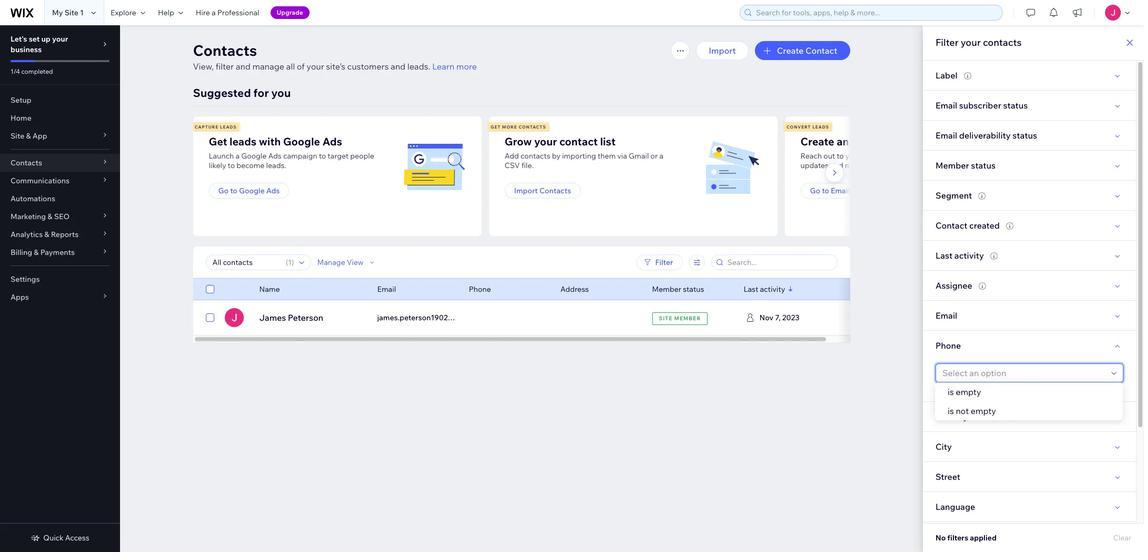 Task type: vqa. For each thing, say whether or not it's contained in the screenshot.
'My'
yes



Task type: describe. For each thing, give the bounding box(es) containing it.
suggested
[[193, 86, 251, 100]]

my
[[52, 8, 63, 17]]

convert
[[787, 124, 811, 130]]

filter for filter your contacts
[[936, 36, 959, 48]]

hire a professional link
[[190, 0, 266, 25]]

get leads with google ads launch a google ads campaign to target people likely to become leads.
[[209, 135, 374, 170]]

seo
[[54, 212, 70, 221]]

csv
[[505, 161, 520, 170]]

completed
[[21, 67, 53, 75]]

is empty
[[948, 387, 982, 397]]

site for site member
[[659, 315, 673, 322]]

james peterson
[[259, 312, 324, 323]]

1 horizontal spatial contacts
[[983, 36, 1022, 48]]

marketing & seo
[[11, 212, 70, 221]]

learn more button
[[432, 60, 477, 73]]

sidebar element
[[0, 25, 120, 552]]

filter button
[[637, 254, 683, 270]]

language
[[936, 501, 976, 512]]

1 horizontal spatial member status
[[936, 160, 996, 171]]

let's set up your business
[[11, 34, 68, 54]]

0 horizontal spatial 1
[[80, 8, 84, 17]]

set
[[29, 34, 40, 44]]

billing
[[11, 248, 32, 257]]

reach
[[801, 151, 822, 161]]

created
[[970, 220, 1000, 231]]

manage view
[[317, 258, 364, 267]]

your inside contacts view, filter and manage all of your site's customers and leads. learn more
[[307, 61, 324, 72]]

settings
[[11, 274, 40, 284]]

home
[[11, 113, 31, 123]]

of
[[297, 61, 305, 72]]

contact inside button
[[806, 45, 838, 56]]

and inside create an email campaign reach out to your subscribers with newsletters, updates and more.
[[831, 161, 844, 170]]

add
[[505, 151, 519, 161]]

not
[[956, 406, 969, 416]]

leads for create
[[813, 124, 830, 130]]

country/state
[[936, 411, 993, 422]]

analytics
[[11, 230, 43, 239]]

help
[[158, 8, 174, 17]]

0 horizontal spatial last
[[744, 284, 759, 294]]

get
[[491, 124, 501, 130]]

street
[[936, 471, 961, 482]]

is for is not empty
[[948, 406, 954, 416]]

learn
[[432, 61, 455, 72]]

manage
[[253, 61, 284, 72]]

status up site member
[[683, 284, 704, 294]]

contacts view, filter and manage all of your site's customers and leads. learn more
[[193, 41, 477, 72]]

segment
[[936, 190, 973, 201]]

go to google ads
[[218, 186, 280, 195]]

a inside the grow your contact list add contacts by importing them via gmail or a csv file.
[[660, 151, 664, 161]]

filter
[[216, 61, 234, 72]]

ads inside button
[[266, 186, 280, 195]]

a inside get leads with google ads launch a google ads campaign to target people likely to become leads.
[[236, 151, 240, 161]]

Unsaved view field
[[209, 255, 283, 270]]

to left 'target'
[[319, 151, 326, 161]]

you
[[271, 86, 291, 100]]

view,
[[193, 61, 214, 72]]

2023
[[783, 313, 800, 322]]

upgrade button
[[271, 6, 310, 19]]

manage view button
[[317, 258, 376, 267]]

nov 7, 2023
[[760, 313, 800, 322]]

upgrade
[[277, 8, 303, 16]]

2 vertical spatial member
[[675, 315, 701, 322]]

contacts inside button
[[540, 186, 571, 195]]

with inside get leads with google ads launch a google ads campaign to target people likely to become leads.
[[259, 135, 281, 148]]

automations
[[11, 194, 55, 203]]

setup
[[11, 95, 31, 105]]

quick
[[43, 533, 64, 543]]

0 vertical spatial site
[[65, 8, 78, 17]]

via
[[618, 151, 627, 161]]

more
[[502, 124, 517, 130]]

likely
[[209, 161, 226, 170]]

newsletters,
[[921, 151, 962, 161]]

james
[[259, 312, 286, 323]]

quick access
[[43, 533, 89, 543]]

Search... field
[[725, 255, 834, 270]]

view link
[[765, 308, 809, 327]]

is for is empty
[[948, 387, 954, 397]]

by
[[552, 151, 561, 161]]

no filters applied
[[936, 533, 997, 543]]

is not empty
[[948, 406, 997, 416]]

0 vertical spatial member
[[936, 160, 970, 171]]

Select an option field
[[940, 364, 1109, 382]]

become
[[237, 161, 265, 170]]

grow
[[505, 135, 532, 148]]

import button
[[697, 41, 749, 60]]

my site 1
[[52, 8, 84, 17]]

peterson
[[288, 312, 324, 323]]

nov
[[760, 313, 774, 322]]

& for billing
[[34, 248, 39, 257]]

1 vertical spatial member
[[652, 284, 682, 294]]

& for site
[[26, 131, 31, 141]]

0 vertical spatial ads
[[323, 135, 342, 148]]

convert leads
[[787, 124, 830, 130]]

access
[[65, 533, 89, 543]]

site & app button
[[0, 127, 120, 145]]

0 horizontal spatial and
[[236, 61, 251, 72]]

assignee
[[936, 280, 973, 291]]

list
[[600, 135, 616, 148]]

status down deliverability
[[972, 160, 996, 171]]

communications
[[11, 176, 70, 185]]

1 horizontal spatial and
[[391, 61, 406, 72]]

with inside create an email campaign reach out to your subscribers with newsletters, updates and more.
[[905, 151, 919, 161]]

0 horizontal spatial member status
[[652, 284, 704, 294]]

launch
[[209, 151, 234, 161]]

home link
[[0, 109, 120, 127]]

1 horizontal spatial activity
[[955, 250, 984, 261]]

1 vertical spatial empty
[[971, 406, 997, 416]]

up
[[41, 34, 50, 44]]

contact
[[560, 135, 598, 148]]

site for site & app
[[11, 131, 24, 141]]

customers
[[347, 61, 389, 72]]

help button
[[152, 0, 190, 25]]

import contacts
[[514, 186, 571, 195]]

leads for get
[[220, 124, 237, 130]]

automations link
[[0, 190, 120, 208]]

email
[[852, 135, 879, 148]]

0 horizontal spatial activity
[[760, 284, 786, 294]]

& for marketing
[[48, 212, 52, 221]]

or
[[651, 151, 658, 161]]

get more contacts
[[491, 124, 546, 130]]

site & app
[[11, 131, 47, 141]]

marketing inside button
[[852, 186, 887, 195]]



Task type: locate. For each thing, give the bounding box(es) containing it.
create for an
[[801, 135, 835, 148]]

import for import
[[709, 45, 736, 56]]

site inside dropdown button
[[11, 131, 24, 141]]

0 horizontal spatial leads.
[[266, 161, 286, 170]]

0 horizontal spatial import
[[514, 186, 538, 195]]

view right nov
[[777, 312, 797, 323]]

is left not
[[948, 406, 954, 416]]

create inside button
[[777, 45, 804, 56]]

contacts inside contacts view, filter and manage all of your site's customers and leads. learn more
[[193, 41, 257, 60]]

contacts inside the grow your contact list add contacts by importing them via gmail or a csv file.
[[521, 151, 551, 161]]

app
[[33, 131, 47, 141]]

0 horizontal spatial phone
[[469, 284, 491, 294]]

1 vertical spatial view
[[777, 312, 797, 323]]

contacts inside dropdown button
[[11, 158, 42, 168]]

billing & payments
[[11, 248, 75, 257]]

(
[[286, 258, 288, 267]]

1 leads from the left
[[220, 124, 237, 130]]

hire
[[196, 8, 210, 17]]

import inside button
[[709, 45, 736, 56]]

create for contact
[[777, 45, 804, 56]]

empty up is not empty
[[956, 387, 982, 397]]

& for analytics
[[44, 230, 49, 239]]

list containing get leads with google ads
[[191, 116, 1078, 236]]

&
[[26, 131, 31, 141], [48, 212, 52, 221], [44, 230, 49, 239], [34, 248, 39, 257]]

2 horizontal spatial a
[[660, 151, 664, 161]]

& right billing
[[34, 248, 39, 257]]

email inside button
[[831, 186, 850, 195]]

marketing
[[852, 186, 887, 195], [11, 212, 46, 221]]

marketing down more.
[[852, 186, 887, 195]]

your inside the grow your contact list add contacts by importing them via gmail or a csv file.
[[534, 135, 557, 148]]

0 horizontal spatial campaign
[[283, 151, 317, 161]]

with right the subscribers
[[905, 151, 919, 161]]

contacts for contacts view, filter and manage all of your site's customers and leads. learn more
[[193, 41, 257, 60]]

deliverability
[[960, 130, 1011, 141]]

create contact
[[777, 45, 838, 56]]

setup link
[[0, 91, 120, 109]]

and right the customers
[[391, 61, 406, 72]]

email deliverability status
[[936, 130, 1038, 141]]

importing
[[562, 151, 596, 161]]

campaign
[[881, 135, 931, 148], [283, 151, 317, 161]]

member status up 'segment' at the right top of the page
[[936, 160, 996, 171]]

2 horizontal spatial site
[[659, 315, 673, 322]]

go for create
[[810, 186, 821, 195]]

0 horizontal spatial contact
[[806, 45, 838, 56]]

contacts for contacts
[[11, 158, 42, 168]]

hire a professional
[[196, 8, 259, 17]]

1 horizontal spatial campaign
[[881, 135, 931, 148]]

and right filter
[[236, 61, 251, 72]]

and left more.
[[831, 161, 844, 170]]

1 vertical spatial phone
[[936, 340, 962, 351]]

empty right not
[[971, 406, 997, 416]]

None checkbox
[[206, 283, 214, 296], [206, 311, 214, 324], [206, 283, 214, 296], [206, 311, 214, 324]]

is
[[948, 387, 954, 397], [948, 406, 954, 416]]

0 vertical spatial import
[[709, 45, 736, 56]]

1 horizontal spatial contacts
[[193, 41, 257, 60]]

0 vertical spatial member status
[[936, 160, 996, 171]]

contacts down the by
[[540, 186, 571, 195]]

subscribers
[[863, 151, 903, 161]]

0 vertical spatial filter
[[936, 36, 959, 48]]

to inside create an email campaign reach out to your subscribers with newsletters, updates and more.
[[837, 151, 844, 161]]

& inside site & app dropdown button
[[26, 131, 31, 141]]

campaign inside get leads with google ads launch a google ads campaign to target people likely to become leads.
[[283, 151, 317, 161]]

0 horizontal spatial go
[[218, 186, 229, 195]]

member status up site member
[[652, 284, 704, 294]]

1 right my
[[80, 8, 84, 17]]

activity down the contact created at top right
[[955, 250, 984, 261]]

capture leads
[[195, 124, 237, 130]]

1 vertical spatial contact
[[936, 220, 968, 231]]

google inside button
[[239, 186, 265, 195]]

1 horizontal spatial phone
[[936, 340, 962, 351]]

contacts
[[193, 41, 257, 60], [11, 158, 42, 168], [540, 186, 571, 195]]

filters
[[948, 533, 969, 543]]

1
[[80, 8, 84, 17], [288, 258, 292, 267]]

0 vertical spatial marketing
[[852, 186, 887, 195]]

1 horizontal spatial marketing
[[852, 186, 887, 195]]

1 vertical spatial site
[[11, 131, 24, 141]]

go down the likely
[[218, 186, 229, 195]]

no
[[936, 533, 946, 543]]

address
[[561, 284, 589, 294]]

& inside analytics & reports popup button
[[44, 230, 49, 239]]

to down become
[[230, 186, 237, 195]]

a right hire
[[212, 8, 216, 17]]

1 horizontal spatial contact
[[936, 220, 968, 231]]

and
[[236, 61, 251, 72], [391, 61, 406, 72], [831, 161, 844, 170]]

apps
[[11, 292, 29, 302]]

0 horizontal spatial a
[[212, 8, 216, 17]]

& inside the marketing & seo popup button
[[48, 212, 52, 221]]

0 vertical spatial last
[[936, 250, 953, 261]]

0 horizontal spatial view
[[347, 258, 364, 267]]

( 1 )
[[286, 258, 294, 267]]

& inside billing & payments popup button
[[34, 248, 39, 257]]

1 horizontal spatial site
[[65, 8, 78, 17]]

leads
[[230, 135, 257, 148]]

go for get
[[218, 186, 229, 195]]

with right leads
[[259, 135, 281, 148]]

reports
[[51, 230, 79, 239]]

a down leads
[[236, 151, 240, 161]]

ads
[[323, 135, 342, 148], [268, 151, 282, 161], [266, 186, 280, 195]]

ads down get leads with google ads launch a google ads campaign to target people likely to become leads.
[[266, 186, 280, 195]]

site member
[[659, 315, 701, 322]]

create an email campaign reach out to your subscribers with newsletters, updates and more.
[[801, 135, 962, 170]]

status right deliverability
[[1013, 130, 1038, 141]]

1 vertical spatial ads
[[268, 151, 282, 161]]

0 vertical spatial campaign
[[881, 135, 931, 148]]

1/4
[[11, 67, 20, 75]]

2 vertical spatial google
[[239, 186, 265, 195]]

leads up get at the top left of the page
[[220, 124, 237, 130]]

& left reports
[[44, 230, 49, 239]]

list box containing is empty
[[936, 382, 1124, 420]]

2 leads from the left
[[813, 124, 830, 130]]

filter inside button
[[656, 258, 673, 267]]

2 vertical spatial contacts
[[540, 186, 571, 195]]

Search for tools, apps, help & more... field
[[753, 5, 1000, 20]]

)
[[292, 258, 294, 267]]

get
[[209, 135, 227, 148]]

1 vertical spatial with
[[905, 151, 919, 161]]

billing & payments button
[[0, 243, 120, 261]]

0 vertical spatial empty
[[956, 387, 982, 397]]

subscriber
[[960, 100, 1002, 111]]

is up country/state
[[948, 387, 954, 397]]

1 horizontal spatial import
[[709, 45, 736, 56]]

last
[[936, 250, 953, 261], [744, 284, 759, 294]]

analytics & reports button
[[0, 225, 120, 243]]

2 horizontal spatial and
[[831, 161, 844, 170]]

contacts
[[519, 124, 546, 130]]

1 vertical spatial marketing
[[11, 212, 46, 221]]

create inside create an email campaign reach out to your subscribers with newsletters, updates and more.
[[801, 135, 835, 148]]

0 horizontal spatial last activity
[[744, 284, 786, 294]]

marketing up the analytics
[[11, 212, 46, 221]]

last activity up assignee
[[936, 250, 984, 261]]

2 horizontal spatial contacts
[[540, 186, 571, 195]]

leads. inside get leads with google ads launch a google ads campaign to target people likely to become leads.
[[266, 161, 286, 170]]

settings link
[[0, 270, 120, 288]]

1 vertical spatial last activity
[[744, 284, 786, 294]]

0 horizontal spatial marketing
[[11, 212, 46, 221]]

campaign left 'target'
[[283, 151, 317, 161]]

to down updates on the right of page
[[822, 186, 830, 195]]

contacts
[[983, 36, 1022, 48], [521, 151, 551, 161]]

1 vertical spatial import
[[514, 186, 538, 195]]

1 vertical spatial campaign
[[283, 151, 317, 161]]

view inside view link
[[777, 312, 797, 323]]

marketing inside popup button
[[11, 212, 46, 221]]

1 horizontal spatial last activity
[[936, 250, 984, 261]]

1 vertical spatial activity
[[760, 284, 786, 294]]

1 go from the left
[[218, 186, 229, 195]]

james peterson image
[[225, 308, 244, 327]]

0 vertical spatial leads.
[[408, 61, 431, 72]]

0 horizontal spatial site
[[11, 131, 24, 141]]

payments
[[40, 248, 75, 257]]

1 horizontal spatial 1
[[288, 258, 292, 267]]

site's
[[326, 61, 346, 72]]

2 is from the top
[[948, 406, 954, 416]]

go inside button
[[218, 186, 229, 195]]

0 vertical spatial with
[[259, 135, 281, 148]]

0 vertical spatial phone
[[469, 284, 491, 294]]

create contact button
[[755, 41, 850, 60]]

0 vertical spatial create
[[777, 45, 804, 56]]

manage
[[317, 258, 345, 267]]

view right manage
[[347, 258, 364, 267]]

campaign up the subscribers
[[881, 135, 931, 148]]

1 is from the top
[[948, 387, 954, 397]]

0 horizontal spatial contacts
[[11, 158, 42, 168]]

go to email marketing button
[[801, 183, 897, 199]]

more
[[457, 61, 477, 72]]

campaign inside create an email campaign reach out to your subscribers with newsletters, updates and more.
[[881, 135, 931, 148]]

0 vertical spatial contacts
[[983, 36, 1022, 48]]

0 vertical spatial last activity
[[936, 250, 984, 261]]

go to google ads button
[[209, 183, 289, 199]]

1 vertical spatial contacts
[[521, 151, 551, 161]]

1 vertical spatial member status
[[652, 284, 704, 294]]

leads
[[220, 124, 237, 130], [813, 124, 830, 130]]

list
[[191, 116, 1078, 236]]

updates
[[801, 161, 829, 170]]

1 vertical spatial 1
[[288, 258, 292, 267]]

contacts up communications
[[11, 158, 42, 168]]

ads up 'target'
[[323, 135, 342, 148]]

0 vertical spatial view
[[347, 258, 364, 267]]

filter your contacts
[[936, 36, 1022, 48]]

0 vertical spatial contact
[[806, 45, 838, 56]]

0 horizontal spatial leads
[[220, 124, 237, 130]]

let's
[[11, 34, 27, 44]]

people
[[350, 151, 374, 161]]

1 vertical spatial is
[[948, 406, 954, 416]]

0 horizontal spatial contacts
[[521, 151, 551, 161]]

go down updates on the right of page
[[810, 186, 821, 195]]

import for import contacts
[[514, 186, 538, 195]]

1 horizontal spatial with
[[905, 151, 919, 161]]

2 vertical spatial site
[[659, 315, 673, 322]]

go
[[218, 186, 229, 195], [810, 186, 821, 195]]

1 horizontal spatial leads.
[[408, 61, 431, 72]]

1 horizontal spatial filter
[[936, 36, 959, 48]]

contacts up filter
[[193, 41, 257, 60]]

view
[[347, 258, 364, 267], [777, 312, 797, 323]]

list box
[[936, 382, 1124, 420]]

1 horizontal spatial a
[[236, 151, 240, 161]]

& left seo
[[48, 212, 52, 221]]

suggested for you
[[193, 86, 291, 100]]

status right subscriber
[[1004, 100, 1028, 111]]

1 horizontal spatial last
[[936, 250, 953, 261]]

capture
[[195, 124, 219, 130]]

0 vertical spatial google
[[283, 135, 320, 148]]

more.
[[845, 161, 865, 170]]

0 vertical spatial activity
[[955, 250, 984, 261]]

1 left manage
[[288, 258, 292, 267]]

0 vertical spatial contacts
[[193, 41, 257, 60]]

a right or
[[660, 151, 664, 161]]

leads. left learn
[[408, 61, 431, 72]]

activity down search... field
[[760, 284, 786, 294]]

1 vertical spatial filter
[[656, 258, 673, 267]]

leads. inside contacts view, filter and manage all of your site's customers and leads. learn more
[[408, 61, 431, 72]]

to right out
[[837, 151, 844, 161]]

1 vertical spatial google
[[241, 151, 267, 161]]

1 horizontal spatial go
[[810, 186, 821, 195]]

filter for filter
[[656, 258, 673, 267]]

contact
[[806, 45, 838, 56], [936, 220, 968, 231]]

google
[[283, 135, 320, 148], [241, 151, 267, 161], [239, 186, 265, 195]]

target
[[328, 151, 349, 161]]

member status
[[936, 160, 996, 171], [652, 284, 704, 294]]

2 go from the left
[[810, 186, 821, 195]]

leads. right become
[[266, 161, 286, 170]]

to right the likely
[[228, 161, 235, 170]]

1/4 completed
[[11, 67, 53, 75]]

last down search... field
[[744, 284, 759, 294]]

import inside button
[[514, 186, 538, 195]]

your inside let's set up your business
[[52, 34, 68, 44]]

1 horizontal spatial leads
[[813, 124, 830, 130]]

applied
[[970, 533, 997, 543]]

out
[[824, 151, 836, 161]]

1 vertical spatial create
[[801, 135, 835, 148]]

ads right become
[[268, 151, 282, 161]]

0 horizontal spatial filter
[[656, 258, 673, 267]]

1 horizontal spatial view
[[777, 312, 797, 323]]

1 vertical spatial contacts
[[11, 158, 42, 168]]

your inside create an email campaign reach out to your subscribers with newsletters, updates and more.
[[846, 151, 861, 161]]

apps button
[[0, 288, 120, 306]]

go inside 'go to email marketing' button
[[810, 186, 821, 195]]

0 vertical spatial 1
[[80, 8, 84, 17]]

last activity up nov
[[744, 284, 786, 294]]

leads right convert
[[813, 124, 830, 130]]

professional
[[217, 8, 259, 17]]

your
[[52, 34, 68, 44], [961, 36, 981, 48], [307, 61, 324, 72], [534, 135, 557, 148], [846, 151, 861, 161]]

2 vertical spatial ads
[[266, 186, 280, 195]]

0 horizontal spatial with
[[259, 135, 281, 148]]

1 vertical spatial leads.
[[266, 161, 286, 170]]

0 vertical spatial is
[[948, 387, 954, 397]]

label
[[936, 70, 958, 81]]

& left 'app'
[[26, 131, 31, 141]]

last up assignee
[[936, 250, 953, 261]]

1 vertical spatial last
[[744, 284, 759, 294]]

them
[[598, 151, 616, 161]]



